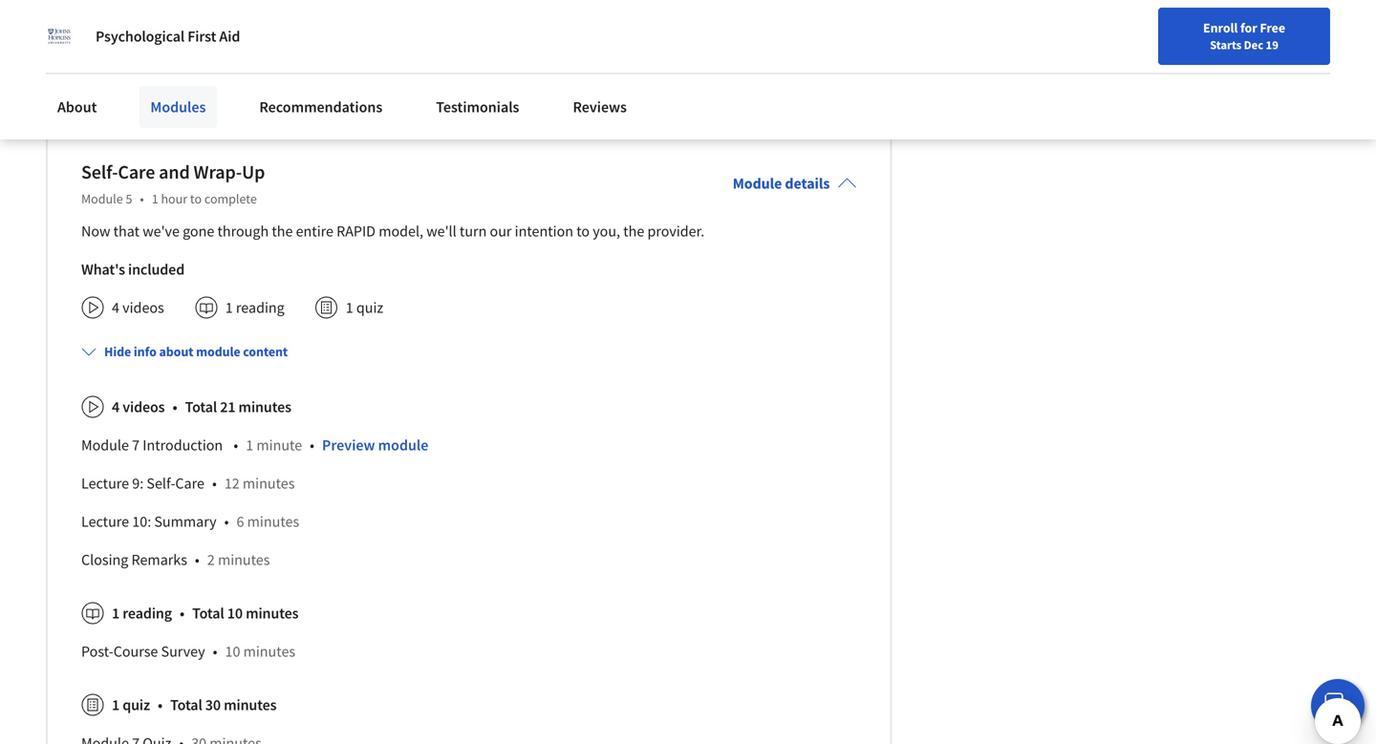 Task type: vqa. For each thing, say whether or not it's contained in the screenshot.
10
yes



Task type: locate. For each thing, give the bounding box(es) containing it.
1 vertical spatial lecture
[[81, 513, 129, 532]]

enroll for free starts dec 19
[[1204, 19, 1286, 53]]

1 horizontal spatial the
[[624, 222, 645, 241]]

the left entire
[[272, 222, 293, 241]]

reading up content
[[236, 299, 285, 318]]

videos inside "hide info about module content" region
[[123, 398, 165, 417]]

0 horizontal spatial 5
[[126, 190, 132, 208]]

1 vertical spatial 1 quiz
[[346, 299, 384, 318]]

videos down what's included
[[123, 299, 164, 318]]

about link
[[46, 86, 108, 128]]

• total 30 minutes inside "hide info about module content" region
[[158, 696, 277, 715]]

free
[[1261, 19, 1286, 36]]

0 horizontal spatial reading
[[123, 605, 172, 624]]

1 vertical spatial modules
[[151, 98, 206, 117]]

quiz down course
[[123, 696, 150, 715]]

to left you,
[[577, 222, 590, 241]]

1 vertical spatial 6
[[237, 513, 244, 532]]

johns hopkins university image
[[46, 23, 73, 50]]

modules 5 & 6 quiz • 30 minutes
[[81, 73, 291, 92]]

module inside region
[[81, 436, 129, 455]]

30 inside "hide info about module content" region
[[205, 696, 221, 715]]

1 quiz down course
[[112, 696, 150, 715]]

1 • total 30 minutes from the top
[[158, 35, 277, 54]]

quiz for 1 reading
[[123, 696, 150, 715]]

10
[[227, 605, 243, 624], [225, 643, 240, 662]]

post-
[[81, 643, 114, 662]]

aid
[[219, 27, 240, 46]]

modules down 'modules 5 & 6 quiz • 30 minutes'
[[151, 98, 206, 117]]

0 vertical spatial quiz
[[123, 35, 150, 54]]

care left and
[[118, 160, 155, 184]]

chat with us image
[[1323, 691, 1354, 722]]

entire
[[296, 222, 334, 241]]

videos
[[123, 299, 164, 318], [123, 398, 165, 417]]

1 horizontal spatial to
[[577, 222, 590, 241]]

1 vertical spatial videos
[[123, 398, 165, 417]]

• total 30 minutes down the post-course survey • 10 minutes
[[158, 696, 277, 715]]

quiz inside "hide info about module content" region
[[123, 696, 150, 715]]

1 vertical spatial 5
[[126, 190, 132, 208]]

module for module 7 introduction • 1 minute • preview module
[[81, 436, 129, 455]]

1 horizontal spatial module
[[378, 436, 429, 455]]

module right the 'preview'
[[378, 436, 429, 455]]

0 vertical spatial reading
[[236, 299, 285, 318]]

0 vertical spatial lecture
[[81, 474, 129, 494]]

module left details
[[733, 174, 782, 193]]

1 horizontal spatial care
[[175, 474, 205, 494]]

total up the post-course survey • 10 minutes
[[192, 605, 224, 624]]

1 horizontal spatial reading
[[236, 299, 285, 318]]

module inside the hide info about module content dropdown button
[[196, 343, 241, 361]]

recommendations link
[[248, 86, 394, 128]]

0 vertical spatial 4 videos
[[112, 299, 164, 318]]

2
[[207, 551, 215, 570]]

0 vertical spatial care
[[118, 160, 155, 184]]

0 vertical spatial 30
[[205, 35, 221, 54]]

reviews link
[[562, 86, 639, 128]]

hour
[[161, 190, 188, 208]]

modules
[[81, 73, 135, 92], [151, 98, 206, 117]]

• down 'survey'
[[158, 696, 163, 715]]

quiz down rapid
[[357, 299, 384, 318]]

0 vertical spatial • total 30 minutes
[[158, 35, 277, 54]]

intention
[[515, 222, 574, 241]]

lecture for lecture 9: self-care
[[81, 474, 129, 494]]

minutes right 2
[[218, 551, 270, 570]]

0 horizontal spatial 6
[[161, 73, 169, 92]]

minutes up the post-course survey • 10 minutes
[[246, 605, 299, 624]]

1 vertical spatial care
[[175, 474, 205, 494]]

module inside "hide info about module content" region
[[378, 436, 429, 455]]

1 horizontal spatial modules
[[151, 98, 206, 117]]

0 vertical spatial self-
[[81, 160, 118, 184]]

30
[[205, 35, 221, 54], [221, 73, 236, 92], [205, 696, 221, 715]]

• up introduction
[[173, 398, 177, 417]]

10 up the post-course survey • 10 minutes
[[227, 605, 243, 624]]

recommendations
[[259, 98, 383, 117]]

2 4 from the top
[[112, 398, 120, 417]]

self- right 9: on the bottom left of the page
[[147, 474, 175, 494]]

hide info about module content button
[[74, 335, 296, 369]]

0 vertical spatial modules
[[81, 73, 135, 92]]

starts
[[1211, 37, 1242, 53]]

• total 30 minutes
[[158, 35, 277, 54], [158, 696, 277, 715]]

first
[[188, 27, 216, 46]]

1 vertical spatial self-
[[147, 474, 175, 494]]

module
[[196, 343, 241, 361], [378, 436, 429, 455]]

1 reading up course
[[112, 605, 172, 624]]

0 horizontal spatial module
[[196, 343, 241, 361]]

module up now
[[81, 190, 123, 208]]

turn
[[460, 222, 487, 241]]

• up &
[[158, 35, 163, 54]]

2 vertical spatial 30
[[205, 696, 221, 715]]

1 horizontal spatial self-
[[147, 474, 175, 494]]

4 videos
[[112, 299, 164, 318], [112, 398, 165, 417]]

1 vertical spatial 30
[[221, 73, 236, 92]]

1 vertical spatial 4
[[112, 398, 120, 417]]

total for 30 minutes
[[170, 35, 202, 54]]

lecture left 9: on the bottom left of the page
[[81, 474, 129, 494]]

remarks
[[132, 551, 187, 570]]

1 lecture from the top
[[81, 474, 129, 494]]

4 videos inside "hide info about module content" region
[[112, 398, 165, 417]]

1 horizontal spatial 1 reading
[[225, 299, 285, 318]]

hide
[[104, 343, 131, 361]]

1 quiz up &
[[112, 35, 150, 54]]

4 videos down what's included
[[112, 299, 164, 318]]

the right you,
[[624, 222, 645, 241]]

4 videos up the 7
[[112, 398, 165, 417]]

0 vertical spatial videos
[[123, 299, 164, 318]]

6 inside "hide info about module content" region
[[237, 513, 244, 532]]

to inside self-care and wrap-up module 5 • 1 hour to complete
[[190, 190, 202, 208]]

1 up post-
[[112, 605, 120, 624]]

reviews
[[573, 98, 627, 117]]

6 down 12 on the left of the page
[[237, 513, 244, 532]]

30 down the post-course survey • 10 minutes
[[205, 696, 221, 715]]

minutes down the post-course survey • 10 minutes
[[224, 696, 277, 715]]

4
[[112, 299, 119, 318], [112, 398, 120, 417]]

5 left &
[[138, 73, 146, 92]]

reading
[[236, 299, 285, 318], [123, 605, 172, 624]]

modules up about
[[81, 73, 135, 92]]

2 lecture from the top
[[81, 513, 129, 532]]

30 up 'modules 5 & 6 quiz • 30 minutes'
[[205, 35, 221, 54]]

the
[[272, 222, 293, 241], [624, 222, 645, 241]]

30 right "quiz"
[[221, 73, 236, 92]]

1 vertical spatial module
[[378, 436, 429, 455]]

0 vertical spatial module
[[196, 343, 241, 361]]

module right 'about'
[[196, 343, 241, 361]]

1 vertical spatial 4 videos
[[112, 398, 165, 417]]

1 left hour at the left
[[152, 190, 158, 208]]

2 the from the left
[[624, 222, 645, 241]]

1 reading
[[225, 299, 285, 318], [112, 605, 172, 624]]

5 up that at the top
[[126, 190, 132, 208]]

•
[[158, 35, 163, 54], [209, 73, 213, 92], [140, 190, 144, 208], [173, 398, 177, 417], [234, 436, 238, 455], [310, 436, 315, 455], [212, 474, 217, 494], [224, 513, 229, 532], [195, 551, 200, 570], [180, 605, 185, 624], [213, 643, 218, 662], [158, 696, 163, 715]]

0 vertical spatial 1 quiz
[[112, 35, 150, 54]]

2 vertical spatial 1 quiz
[[112, 696, 150, 715]]

12
[[225, 474, 240, 494]]

19
[[1267, 37, 1279, 53]]

0 horizontal spatial modules
[[81, 73, 135, 92]]

1 down rapid
[[346, 299, 353, 318]]

lecture left 10:
[[81, 513, 129, 532]]

preview module link
[[322, 436, 429, 455]]

0 horizontal spatial the
[[272, 222, 293, 241]]

1 4 from the top
[[112, 299, 119, 318]]

gone
[[183, 222, 214, 241]]

0 vertical spatial 10
[[227, 605, 243, 624]]

introduction
[[143, 436, 223, 455]]

menu item
[[1030, 19, 1153, 81]]

• up 'survey'
[[180, 605, 185, 624]]

care up lecture 10: summary • 6 minutes
[[175, 474, 205, 494]]

total up 'modules 5 & 6 quiz • 30 minutes'
[[170, 35, 202, 54]]

0 vertical spatial to
[[190, 190, 202, 208]]

1 quiz for 1 reading
[[112, 696, 150, 715]]

module
[[733, 174, 782, 193], [81, 190, 123, 208], [81, 436, 129, 455]]

course
[[113, 643, 158, 662]]

0 horizontal spatial care
[[118, 160, 155, 184]]

6 right &
[[161, 73, 169, 92]]

care
[[118, 160, 155, 184], [175, 474, 205, 494]]

and
[[159, 160, 190, 184]]

1 vertical spatial 10
[[225, 643, 240, 662]]

videos up the 7
[[123, 398, 165, 417]]

module left the 7
[[81, 436, 129, 455]]

0 horizontal spatial 1 reading
[[112, 605, 172, 624]]

for
[[1241, 19, 1258, 36]]

now
[[81, 222, 110, 241]]

what's included
[[81, 260, 185, 279]]

1 reading up content
[[225, 299, 285, 318]]

1 vertical spatial 1 reading
[[112, 605, 172, 624]]

dec
[[1245, 37, 1264, 53]]

2 videos from the top
[[123, 398, 165, 417]]

survey
[[161, 643, 205, 662]]

care inside self-care and wrap-up module 5 • 1 hour to complete
[[118, 160, 155, 184]]

total left 21
[[185, 398, 217, 417]]

minute
[[257, 436, 302, 455]]

1 vertical spatial • total 30 minutes
[[158, 696, 277, 715]]

module inside self-care and wrap-up module 5 • 1 hour to complete
[[81, 190, 123, 208]]

lecture 10: summary • 6 minutes
[[81, 513, 299, 532]]

• left hour at the left
[[140, 190, 144, 208]]

1 4 videos from the top
[[112, 299, 164, 318]]

content
[[243, 343, 288, 361]]

5
[[138, 73, 146, 92], [126, 190, 132, 208]]

1 quiz down rapid
[[346, 299, 384, 318]]

self-
[[81, 160, 118, 184], [147, 474, 175, 494]]

1 inside self-care and wrap-up module 5 • 1 hour to complete
[[152, 190, 158, 208]]

modules for modules
[[151, 98, 206, 117]]

10 down '• total 10 minutes'
[[225, 643, 240, 662]]

lecture 9: self-care • 12 minutes
[[81, 474, 295, 494]]

4 inside "hide info about module content" region
[[112, 398, 120, 417]]

2 • total 30 minutes from the top
[[158, 696, 277, 715]]

rapid
[[337, 222, 376, 241]]

psychological first aid
[[96, 27, 240, 46]]

1 vertical spatial reading
[[123, 605, 172, 624]]

1 quiz for psychological first aid
[[112, 35, 150, 54]]

total down the post-course survey • 10 minutes
[[170, 696, 202, 715]]

about
[[159, 343, 194, 361]]

6
[[161, 73, 169, 92], [237, 513, 244, 532]]

4 down what's
[[112, 299, 119, 318]]

1
[[112, 35, 120, 54], [152, 190, 158, 208], [225, 299, 233, 318], [346, 299, 353, 318], [246, 436, 254, 455], [112, 605, 120, 624], [112, 696, 120, 715]]

1 horizontal spatial 5
[[138, 73, 146, 92]]

• down 12 on the left of the page
[[224, 513, 229, 532]]

self- up now
[[81, 160, 118, 184]]

2 4 videos from the top
[[112, 398, 165, 417]]

quiz
[[123, 35, 150, 54], [357, 299, 384, 318], [123, 696, 150, 715]]

1 horizontal spatial 6
[[237, 513, 244, 532]]

2 vertical spatial quiz
[[123, 696, 150, 715]]

1 quiz
[[112, 35, 150, 54], [346, 299, 384, 318], [112, 696, 150, 715]]

to
[[190, 190, 202, 208], [577, 222, 590, 241]]

reading up course
[[123, 605, 172, 624]]

4 down hide on the left of page
[[112, 398, 120, 417]]

minutes down minute
[[247, 513, 299, 532]]

minutes
[[224, 35, 277, 54], [239, 73, 291, 92], [239, 398, 292, 417], [243, 474, 295, 494], [247, 513, 299, 532], [218, 551, 270, 570], [246, 605, 299, 624], [243, 643, 296, 662], [224, 696, 277, 715]]

to right hour at the left
[[190, 190, 202, 208]]

0 vertical spatial 4
[[112, 299, 119, 318]]

• total 30 minutes up "quiz"
[[158, 35, 277, 54]]

quiz up &
[[123, 35, 150, 54]]

total
[[170, 35, 202, 54], [185, 398, 217, 417], [192, 605, 224, 624], [170, 696, 202, 715]]

module for module details
[[733, 174, 782, 193]]

minutes right first at the left top of the page
[[224, 35, 277, 54]]

hide info about module content region
[[81, 381, 857, 745]]

0 horizontal spatial self-
[[81, 160, 118, 184]]

0 horizontal spatial to
[[190, 190, 202, 208]]

1 quiz inside "hide info about module content" region
[[112, 696, 150, 715]]

info
[[134, 343, 157, 361]]



Task type: describe. For each thing, give the bounding box(es) containing it.
modules link
[[139, 86, 217, 128]]

enroll
[[1204, 19, 1239, 36]]

closing remarks • 2 minutes
[[81, 551, 270, 570]]

1 vertical spatial to
[[577, 222, 590, 241]]

coursera image
[[23, 16, 144, 46]]

10:
[[132, 513, 151, 532]]

info about module content element
[[74, 327, 857, 745]]

1 left minute
[[246, 436, 254, 455]]

now that we've gone through the entire rapid model, we'll turn our intention to you, the provider.
[[81, 222, 705, 241]]

included
[[128, 260, 185, 279]]

• inside self-care and wrap-up module 5 • 1 hour to complete
[[140, 190, 144, 208]]

• right minute
[[310, 436, 315, 455]]

30 for reading
[[205, 696, 221, 715]]

0 vertical spatial 6
[[161, 73, 169, 92]]

&
[[149, 73, 158, 92]]

testimonials
[[436, 98, 520, 117]]

• left 12 on the left of the page
[[212, 474, 217, 494]]

7
[[132, 436, 140, 455]]

module details
[[733, 174, 830, 193]]

0 vertical spatial 5
[[138, 73, 146, 92]]

self- inside self-care and wrap-up module 5 • 1 hour to complete
[[81, 160, 118, 184]]

what's
[[81, 260, 125, 279]]

• left 2
[[195, 551, 200, 570]]

through
[[218, 222, 269, 241]]

• total 30 minutes for first
[[158, 35, 277, 54]]

1 up hide info about module content
[[225, 299, 233, 318]]

we've
[[143, 222, 180, 241]]

• right "quiz"
[[209, 73, 213, 92]]

closing
[[81, 551, 128, 570]]

up
[[242, 160, 265, 184]]

wrap-
[[194, 160, 242, 184]]

minutes right 21
[[239, 398, 292, 417]]

• total 30 minutes for reading
[[158, 696, 277, 715]]

• right 'survey'
[[213, 643, 218, 662]]

we'll
[[427, 222, 457, 241]]

total for lecture 10: summary
[[185, 398, 217, 417]]

quiz for psychological first aid
[[123, 35, 150, 54]]

• up 12 on the left of the page
[[234, 436, 238, 455]]

1 the from the left
[[272, 222, 293, 241]]

details
[[785, 174, 830, 193]]

21
[[220, 398, 236, 417]]

1 down post-
[[112, 696, 120, 715]]

summary
[[154, 513, 217, 532]]

30 for first
[[205, 35, 221, 54]]

minutes right 12 on the left of the page
[[243, 474, 295, 494]]

• total 21 minutes
[[173, 398, 292, 417]]

9:
[[132, 474, 144, 494]]

self- inside "hide info about module content" region
[[147, 474, 175, 494]]

model,
[[379, 222, 424, 241]]

psychological
[[96, 27, 185, 46]]

minutes down '• total 10 minutes'
[[243, 643, 296, 662]]

you,
[[593, 222, 621, 241]]

lecture for lecture 10: summary
[[81, 513, 129, 532]]

preview
[[322, 436, 375, 455]]

minutes down aid
[[239, 73, 291, 92]]

1 vertical spatial quiz
[[357, 299, 384, 318]]

about
[[57, 98, 97, 117]]

testimonials link
[[425, 86, 531, 128]]

self-care and wrap-up module 5 • 1 hour to complete
[[81, 160, 265, 208]]

provider.
[[648, 222, 705, 241]]

our
[[490, 222, 512, 241]]

post-course survey • 10 minutes
[[81, 643, 296, 662]]

0 vertical spatial 1 reading
[[225, 299, 285, 318]]

total for 10 minutes
[[192, 605, 224, 624]]

quiz
[[172, 73, 201, 92]]

hide info about module content
[[104, 343, 288, 361]]

1 videos from the top
[[123, 299, 164, 318]]

module 7 introduction • 1 minute • preview module
[[81, 436, 429, 455]]

care inside "hide info about module content" region
[[175, 474, 205, 494]]

complete
[[204, 190, 257, 208]]

• total 10 minutes
[[180, 605, 299, 624]]

1 right "johns hopkins university" image
[[112, 35, 120, 54]]

that
[[113, 222, 140, 241]]

5 inside self-care and wrap-up module 5 • 1 hour to complete
[[126, 190, 132, 208]]

reading inside "hide info about module content" region
[[123, 605, 172, 624]]

1 reading inside "hide info about module content" region
[[112, 605, 172, 624]]

modules for modules 5 & 6 quiz • 30 minutes
[[81, 73, 135, 92]]



